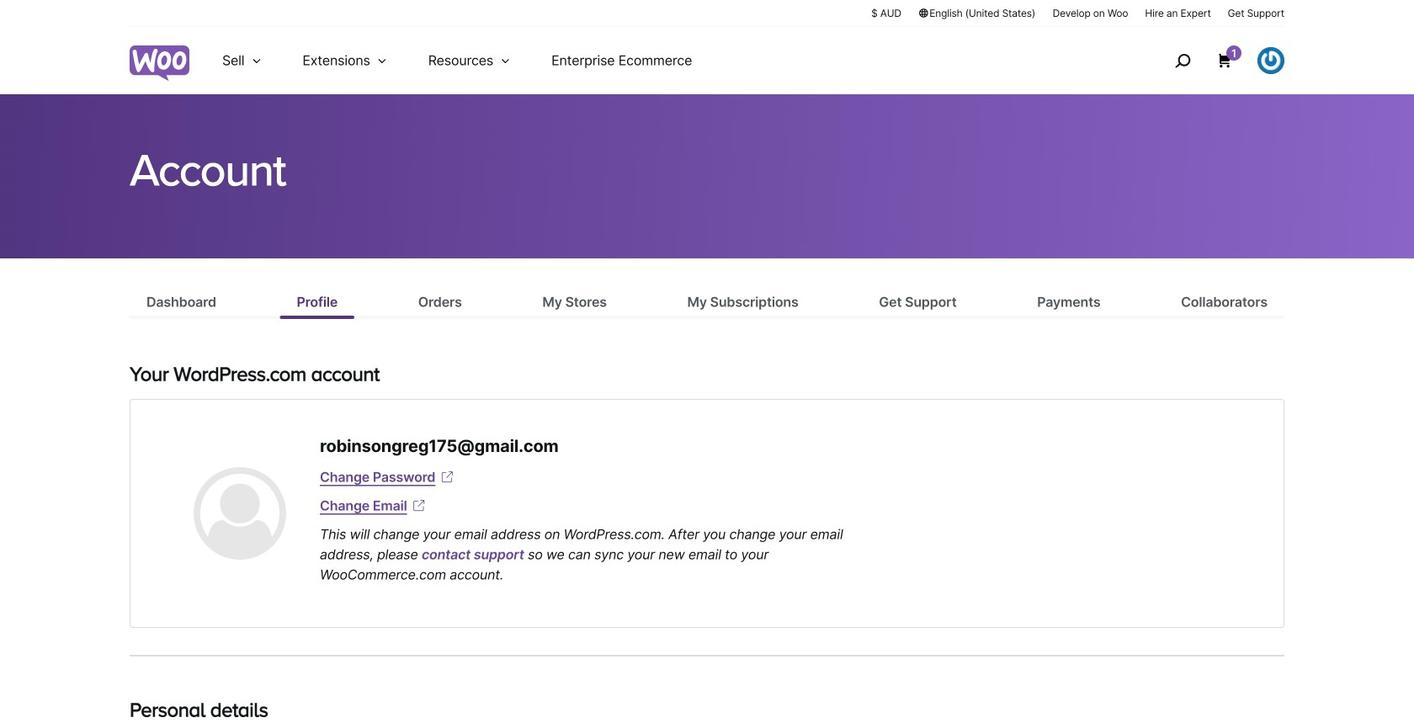 Task type: describe. For each thing, give the bounding box(es) containing it.
0 vertical spatial external link image
[[439, 469, 456, 486]]

gravatar image image
[[194, 467, 286, 560]]

search image
[[1169, 47, 1196, 74]]



Task type: locate. For each thing, give the bounding box(es) containing it.
open account menu image
[[1258, 47, 1285, 74]]

0 horizontal spatial external link image
[[411, 498, 427, 514]]

external link image
[[439, 469, 456, 486], [411, 498, 427, 514]]

service navigation menu element
[[1139, 33, 1285, 88]]

1 vertical spatial external link image
[[411, 498, 427, 514]]

1 horizontal spatial external link image
[[439, 469, 456, 486]]



